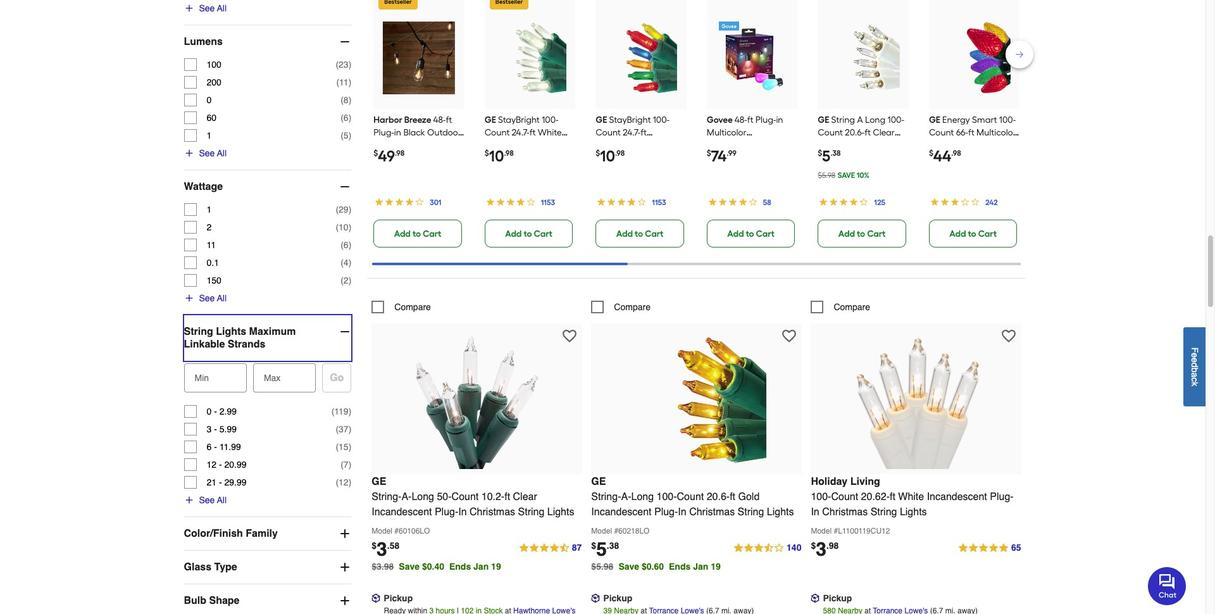 Task type: vqa. For each thing, say whether or not it's contained in the screenshot.
Govee 48-ft Plug-in Multicolor Indoor/Outdoor String Light with 15 Color Changing-Light LED Edison Bulbs Bluetooth Compatibility Wi-fi Compatibility image
yes



Task type: describe. For each thing, give the bounding box(es) containing it.
plug- inside string a long 100- count 20.6-ft clear incandescent plug-in christmas string lights
[[875, 140, 896, 150]]

20.6- inside string a long 100- count 20.6-ft clear incandescent plug-in christmas string lights
[[845, 127, 865, 138]]

44
[[934, 147, 952, 165]]

$5.98 save 10%
[[818, 171, 870, 180]]

( 4 )
[[341, 258, 352, 268]]

60
[[207, 113, 217, 123]]

clear inside string a long 100- count 20.6-ft clear incandescent plug-in christmas string lights
[[873, 127, 895, 138]]

model for string-a-long 100-count 20.6-ft gold incandescent plug-in christmas string lights
[[592, 527, 612, 535]]

model # 60106lo
[[372, 527, 430, 535]]

ge string-a-long 100-count 20.6-ft gold incandescent plug-in christmas string lights
[[592, 476, 794, 518]]

see for third see all button from the top of the page's plus image
[[199, 293, 215, 303]]

87 button
[[518, 540, 583, 556]]

save for 5
[[619, 561, 640, 572]]

10 for ge staybright 100-count 24.7-ft white led plug-in christmas string lights image
[[489, 147, 504, 165]]

3 see all button from the top
[[184, 292, 227, 304]]

( 5 )
[[341, 130, 352, 140]]

max
[[264, 373, 281, 383]]

74
[[712, 147, 727, 165]]

bulb shape
[[184, 595, 240, 606]]

1 e from the top
[[1190, 353, 1200, 357]]

9 ) from the top
[[349, 258, 352, 268]]

in inside ge string-a-long 50-count 10.2-ft clear incandescent plug-in christmas string lights
[[459, 506, 467, 518]]

string lights maximum linkable strands
[[184, 326, 296, 350]]

( 29 )
[[336, 204, 352, 215]]

( down the 37
[[336, 442, 339, 452]]

a
[[1190, 372, 1200, 377]]

chat invite button image
[[1149, 567, 1187, 605]]

- for 12
[[219, 460, 222, 470]]

to for first 10 list item from the right
[[635, 228, 643, 239]]

plus image up lumens
[[184, 3, 194, 13]]

compare for 1001168602 element
[[395, 302, 431, 312]]

0 horizontal spatial 3
[[207, 424, 212, 434]]

ends jan 19 element for 5
[[669, 561, 726, 572]]

2 ) from the top
[[349, 77, 352, 87]]

cart for 5 list item
[[867, 228, 886, 239]]

7 ) from the top
[[349, 222, 352, 232]]

$ 3 .58
[[372, 538, 400, 560]]

( 8 )
[[341, 95, 352, 105]]

f e e d b a c k button
[[1184, 327, 1206, 406]]

$5.98 for $5.98 save 10%
[[818, 171, 836, 180]]

plus image for third see all button from the top of the page
[[184, 293, 194, 303]]

was price $3.98 element
[[372, 558, 399, 572]]

ge staybright 100-count 24.7-ft multicolor led plug-in christmas string lights image
[[605, 22, 678, 94]]

add for the 'govee' link
[[728, 228, 744, 239]]

lumens button
[[184, 25, 352, 58]]

.98 for ge link inside 44 list item
[[952, 149, 962, 157]]

holiday
[[811, 476, 848, 487]]

12 ) from the top
[[349, 424, 352, 434]]

actual price $3.98 element
[[811, 538, 839, 560]]

( down 4 in the left top of the page
[[341, 275, 344, 285]]

ge string-a-long 50-count 10.2-ft clear incandescent plug-in christmas string lights image
[[408, 330, 547, 469]]

$ 5 .38 inside 5 list item
[[818, 147, 841, 165]]

( up ( 12 )
[[341, 460, 344, 470]]

cart for first 10 list item from the right
[[645, 228, 664, 239]]

( 2 )
[[341, 275, 352, 285]]

see all for third see all button from the top of the page
[[199, 293, 227, 303]]

1 vertical spatial .38
[[607, 540, 619, 551]]

all for 1st see all button from the top
[[217, 3, 227, 13]]

christmas inside ge string-a-long 50-count 10.2-ft clear incandescent plug-in christmas string lights
[[470, 506, 515, 518]]

( down go
[[332, 406, 334, 417]]

3.5 stars image
[[733, 540, 802, 556]]

6 ) from the top
[[349, 204, 352, 215]]

plug- inside holiday living 100-count 20.62-ft white incandescent plug- in christmas string lights
[[990, 491, 1014, 502]]

44 list item
[[929, 0, 1020, 247]]

200
[[207, 77, 222, 87]]

1 vertical spatial $ 5 .38
[[592, 538, 619, 560]]

3 ) from the top
[[349, 95, 352, 105]]

add to cart for first 10 list item
[[505, 228, 553, 239]]

1 ) from the top
[[349, 59, 352, 70]]

in inside ge string-a-long 100-count 20.6-ft gold incandescent plug-in christmas string lights
[[678, 506, 687, 518]]

lights inside string a long 100- count 20.6-ft clear incandescent plug-in christmas string lights
[[818, 165, 843, 176]]

2 see all button from the top
[[184, 147, 227, 159]]

60218lo
[[619, 527, 650, 535]]

.99
[[727, 149, 737, 157]]

$ inside the $ 49 .98
[[374, 149, 378, 157]]

( down ( 10 )
[[341, 240, 344, 250]]

100- inside string a long 100- count 20.6-ft clear incandescent plug-in christmas string lights
[[888, 114, 905, 125]]

holiday living 100-count 20.62-ft white incandescent plug- in christmas string lights
[[811, 476, 1014, 518]]

$ inside 5 list item
[[818, 149, 823, 157]]

string- for string-a-long 100-count 20.6-ft gold incandescent plug-in christmas string lights
[[592, 491, 621, 502]]

ge for ge staybright 100-count 24.7-ft white led plug-in christmas string lights image
[[485, 114, 496, 125]]

140
[[787, 542, 802, 553]]

ge link for ge staybright 100-count 24.7-ft white led plug-in christmas string lights image
[[485, 114, 574, 163]]

pickup for second 'pickup' image from left
[[604, 593, 633, 603]]

49
[[378, 147, 395, 165]]

add for harbor breeze "link"
[[394, 228, 411, 239]]

ft inside ge string-a-long 100-count 20.6-ft gold incandescent plug-in christmas string lights
[[730, 491, 736, 502]]

ge for ge energy smart 100-count 66-ft multicolor led plug-in christmas string lights image
[[929, 114, 941, 125]]

string- for string-a-long 50-count 10.2-ft clear incandescent plug-in christmas string lights
[[372, 491, 402, 502]]

incandescent inside holiday living 100-count 20.62-ft white incandescent plug- in christmas string lights
[[927, 491, 988, 502]]

harbor
[[374, 114, 402, 125]]

add to cart for 5 list item
[[839, 228, 886, 239]]

1 vertical spatial 12
[[339, 477, 349, 487]]

string left a
[[832, 114, 855, 125]]

color/finish
[[184, 528, 243, 539]]

0 horizontal spatial 10
[[339, 222, 349, 232]]

( up "( 2 )"
[[341, 258, 344, 268]]

string inside ge string-a-long 50-count 10.2-ft clear incandescent plug-in christmas string lights
[[518, 506, 545, 518]]

ends jan 19 element for 3
[[450, 561, 506, 572]]

8 ) from the top
[[349, 240, 352, 250]]

2 10 list item from the left
[[596, 0, 687, 247]]

.38 inside 5 list item
[[831, 149, 841, 157]]

( 12 )
[[336, 477, 352, 487]]

87
[[572, 542, 582, 553]]

plus image up wattage at the left top of page
[[184, 148, 194, 158]]

0.1
[[207, 258, 219, 268]]

add to cart for first 10 list item from the right
[[617, 228, 664, 239]]

a
[[858, 114, 863, 125]]

Min number field
[[189, 363, 242, 385]]

$ 74 .99
[[707, 147, 737, 165]]

( 7 )
[[341, 460, 352, 470]]

ge for ge staybright 100-count 24.7-ft multicolor led plug-in christmas string lights image
[[596, 114, 607, 125]]

to for 44 list item
[[968, 228, 977, 239]]

pickup for first 'pickup' image from the left
[[384, 593, 413, 603]]

lights inside holiday living 100-count 20.62-ft white incandescent plug- in christmas string lights
[[900, 506, 927, 518]]

20.62-
[[861, 491, 890, 502]]

to for 5 list item
[[857, 228, 866, 239]]

- for 3
[[214, 424, 217, 434]]

8
[[344, 95, 349, 105]]

savings save $0.40 element
[[399, 561, 506, 572]]

living
[[851, 476, 881, 487]]

model # 60218lo
[[592, 527, 650, 535]]

12 - 20.99
[[207, 460, 247, 470]]

all for 1st see all button from the bottom of the page
[[217, 495, 227, 505]]

see all for 1st see all button from the bottom of the page
[[199, 495, 227, 505]]

plug- inside ge string-a-long 100-count 20.6-ft gold incandescent plug-in christmas string lights
[[655, 506, 678, 518]]

6 for 60
[[344, 113, 349, 123]]

plus image for 1st see all button from the bottom of the page
[[184, 495, 194, 505]]

string a long 100- count 20.6-ft clear incandescent plug-in christmas string lights
[[818, 114, 905, 176]]

2 heart outline image from the left
[[783, 329, 797, 343]]

shape
[[209, 595, 240, 606]]

incandescent inside string a long 100- count 20.6-ft clear incandescent plug-in christmas string lights
[[818, 140, 873, 150]]

( down 8
[[341, 130, 344, 140]]

1001168602 element
[[372, 301, 431, 313]]

0 horizontal spatial 2
[[207, 222, 212, 232]]

clear inside ge string-a-long 50-count 10.2-ft clear incandescent plug-in christmas string lights
[[513, 491, 537, 502]]

lights inside the string lights maximum linkable strands
[[216, 326, 246, 337]]

$5.98 save $0.60 ends jan 19
[[592, 561, 721, 572]]

harbor breeze link
[[374, 114, 461, 176]]

ge string a long 100-count 20.6-ft clear incandescent plug-in christmas string lights image
[[827, 22, 900, 94]]

( 6 ) for 11
[[341, 240, 352, 250]]

3 for $ 3 .98
[[816, 538, 827, 560]]

l1100119cu12
[[838, 527, 890, 535]]

( down 23 at the top
[[336, 77, 339, 87]]

min
[[195, 373, 209, 383]]

3 - 5.99
[[207, 424, 237, 434]]

plus image inside color/finish family button
[[339, 527, 352, 540]]

10%
[[857, 171, 870, 180]]

0 for 0
[[207, 95, 212, 105]]

save
[[838, 171, 855, 180]]

color/finish family
[[184, 528, 278, 539]]

$ inside actual price $5.38 element
[[592, 540, 597, 551]]

1 horizontal spatial 5
[[597, 538, 607, 560]]

string inside ge string-a-long 100-count 20.6-ft gold incandescent plug-in christmas string lights
[[738, 506, 764, 518]]

minus image for string lights maximum linkable strands
[[339, 325, 352, 338]]

add for ge link inside 44 list item
[[950, 228, 967, 239]]

wattage button
[[184, 170, 352, 203]]

65
[[1012, 542, 1022, 553]]

maximum
[[249, 326, 296, 337]]

ge string-a-long 100-count 20.6-ft gold incandescent plug-in christmas string lights image
[[627, 330, 767, 469]]

14 ) from the top
[[349, 460, 352, 470]]

type
[[214, 562, 237, 573]]

5 inside list item
[[823, 147, 831, 165]]

100- inside ge string-a-long 100-count 20.6-ft gold incandescent plug-in christmas string lights
[[657, 491, 677, 502]]

1 see all button from the top
[[184, 2, 227, 14]]

10 for ge staybright 100-count 24.7-ft multicolor led plug-in christmas string lights image
[[600, 147, 615, 165]]

13 ) from the top
[[349, 442, 352, 452]]

3 for $ 3 .58
[[377, 538, 387, 560]]

model for 100-count 20.62-ft white incandescent plug- in christmas string lights
[[811, 527, 832, 535]]

wattage
[[184, 181, 223, 192]]

add to cart link for 5 list item
[[818, 219, 907, 247]]

$ inside $ 3 .98
[[811, 540, 816, 551]]

go button
[[322, 363, 352, 392]]

( 10 )
[[336, 222, 352, 232]]

Max number field
[[258, 363, 311, 385]]

was price $5.98 element
[[592, 558, 619, 572]]

6 - 11.99
[[207, 442, 241, 452]]

.98 for ge staybright 100-count 24.7-ft multicolor led plug-in christmas string lights image ge link
[[615, 149, 625, 157]]

1 heart outline image from the left
[[563, 329, 577, 343]]

.98 for ge link for ge staybright 100-count 24.7-ft white led plug-in christmas string lights image
[[504, 149, 514, 157]]

65 button
[[958, 540, 1022, 556]]

lumens
[[184, 36, 223, 47]]

5 ) from the top
[[349, 130, 352, 140]]

see all for 2nd see all button from the top of the page
[[199, 148, 227, 158]]

15 ) from the top
[[349, 477, 352, 487]]

compare for 1001168658 element
[[614, 302, 651, 312]]

# for holiday living 100-count 20.62-ft white incandescent plug- in christmas string lights
[[834, 527, 838, 535]]

in inside string a long 100- count 20.6-ft clear incandescent plug-in christmas string lights
[[896, 140, 903, 150]]

compare for 5000186167 element
[[834, 302, 871, 312]]

count inside string a long 100- count 20.6-ft clear incandescent plug-in christmas string lights
[[818, 127, 843, 138]]

0 horizontal spatial 11
[[207, 240, 216, 250]]

5.99
[[220, 424, 237, 434]]

see for plus icon on top of wattage at the left top of page
[[199, 148, 215, 158]]

k
[[1190, 382, 1200, 386]]

in inside holiday living 100-count 20.62-ft white incandescent plug- in christmas string lights
[[811, 506, 820, 518]]

20.99
[[224, 460, 247, 470]]

f
[[1190, 347, 1200, 353]]

ge link for ge energy smart 100-count 66-ft multicolor led plug-in christmas string lights image
[[929, 114, 1019, 163]]

1 horizontal spatial 11
[[339, 77, 349, 87]]

add for ge staybright 100-count 24.7-ft multicolor led plug-in christmas string lights image ge link
[[617, 228, 633, 239]]

count inside ge string-a-long 100-count 20.6-ft gold incandescent plug-in christmas string lights
[[677, 491, 704, 502]]



Task type: locate. For each thing, give the bounding box(es) containing it.
5 add to cart link from the left
[[818, 219, 907, 247]]

2 ge link from the left
[[596, 114, 683, 176]]

0 horizontal spatial model
[[372, 527, 393, 535]]

3 pickup image from the left
[[811, 594, 820, 603]]

christmas inside holiday living 100-count 20.62-ft white incandescent plug- in christmas string lights
[[823, 506, 868, 518]]

string- up model # 60218lo
[[592, 491, 621, 502]]

# for ge string-a-long 50-count 10.2-ft clear incandescent plug-in christmas string lights
[[395, 527, 399, 535]]

jan right $0.60
[[693, 561, 709, 572]]

0 horizontal spatial pickup image
[[372, 594, 381, 603]]

4 add to cart link from the left
[[707, 219, 795, 247]]

1 horizontal spatial save
[[619, 561, 640, 572]]

plus image
[[184, 293, 194, 303], [184, 495, 194, 505], [339, 594, 352, 607]]

2 e from the top
[[1190, 357, 1200, 362]]

7
[[344, 460, 349, 470]]

ge energy smart 100-count 66-ft multicolor led plug-in christmas string lights image
[[938, 22, 1011, 94]]

in up savings save $0.40 element
[[459, 506, 467, 518]]

2
[[207, 222, 212, 232], [344, 275, 349, 285]]

4 see from the top
[[199, 495, 215, 505]]

$0.60
[[642, 561, 664, 572]]

save left $0.40
[[399, 561, 420, 572]]

19 right $0.40
[[491, 561, 501, 572]]

1 ends from the left
[[450, 561, 471, 572]]

2 ends jan 19 element from the left
[[669, 561, 726, 572]]

$5.98 down actual price $5.38 element
[[592, 561, 614, 572]]

2 horizontal spatial 100-
[[888, 114, 905, 125]]

0 horizontal spatial 100-
[[657, 491, 677, 502]]

long inside ge string-a-long 100-count 20.6-ft gold incandescent plug-in christmas string lights
[[632, 491, 654, 502]]

1 vertical spatial ( 6 )
[[341, 240, 352, 250]]

2 a- from the left
[[621, 491, 632, 502]]

1 horizontal spatial ends
[[669, 561, 691, 572]]

christmas inside string a long 100- count 20.6-ft clear incandescent plug-in christmas string lights
[[818, 152, 860, 163]]

5 up '$5.98 save 10%'
[[823, 147, 831, 165]]

to inside 44 list item
[[968, 228, 977, 239]]

see down 21
[[199, 495, 215, 505]]

cart for 74 list item
[[756, 228, 775, 239]]

2 pickup from the left
[[604, 593, 633, 603]]

string inside the string lights maximum linkable strands
[[184, 326, 213, 337]]

long for ge string-a-long 50-count 10.2-ft clear incandescent plug-in christmas string lights
[[412, 491, 434, 502]]

29.99
[[224, 477, 247, 487]]

cart inside 74 list item
[[756, 228, 775, 239]]

1 horizontal spatial 19
[[711, 561, 721, 572]]

50-
[[437, 491, 452, 502]]

( down 119
[[336, 424, 339, 434]]

ends for 5
[[669, 561, 691, 572]]

minus image up ( 23 ) at the left top of the page
[[339, 35, 352, 48]]

0
[[207, 95, 212, 105], [207, 406, 212, 417]]

1 down wattage at the left top of page
[[207, 204, 212, 215]]

- for 6
[[214, 442, 217, 452]]

minus image up go
[[339, 325, 352, 338]]

1
[[207, 130, 212, 140], [207, 204, 212, 215]]

2 model from the left
[[592, 527, 612, 535]]

( up ( 11 )
[[336, 59, 339, 70]]

see all button down 21
[[184, 494, 227, 506]]

2 horizontal spatial pickup image
[[811, 594, 820, 603]]

12 down ( 7 ) in the bottom left of the page
[[339, 477, 349, 487]]

save for 3
[[399, 561, 420, 572]]

ge inside ge string-a-long 100-count 20.6-ft gold incandescent plug-in christmas string lights
[[592, 476, 606, 487]]

( 11 )
[[336, 77, 352, 87]]

1 vertical spatial 20.6-
[[707, 491, 730, 502]]

add to cart link for first 10 list item from the right
[[596, 219, 684, 247]]

1 minus image from the top
[[339, 35, 352, 48]]

ends jan 19 element
[[450, 561, 506, 572], [669, 561, 726, 572]]

a- inside ge string-a-long 50-count 10.2-ft clear incandescent plug-in christmas string lights
[[402, 491, 412, 502]]

0 horizontal spatial 10 list item
[[485, 0, 576, 247]]

see for plus image corresponding to 1st see all button from the bottom of the page
[[199, 495, 215, 505]]

2 add to cart link from the left
[[485, 219, 573, 247]]

glass type
[[184, 562, 237, 573]]

incandescent
[[818, 140, 873, 150], [927, 491, 988, 502], [372, 506, 432, 518], [592, 506, 652, 518]]

3 left 5.99
[[207, 424, 212, 434]]

add inside 44 list item
[[950, 228, 967, 239]]

0 horizontal spatial 12
[[207, 460, 217, 470]]

$ 49 .98
[[374, 147, 405, 165]]

.38 down model # 60218lo
[[607, 540, 619, 551]]

add to cart inside 44 list item
[[950, 228, 997, 239]]

go
[[330, 372, 344, 384]]

add to cart link inside 44 list item
[[929, 219, 1018, 247]]

ge link
[[485, 114, 574, 163], [596, 114, 683, 176], [929, 114, 1019, 163]]

0 horizontal spatial .38
[[607, 540, 619, 551]]

1 horizontal spatial a-
[[621, 491, 632, 502]]

2 horizontal spatial #
[[834, 527, 838, 535]]

( 23 )
[[336, 59, 352, 70]]

1 pickup image from the left
[[372, 594, 381, 603]]

1 horizontal spatial $5.98
[[818, 171, 836, 180]]

-
[[214, 406, 217, 417], [214, 424, 217, 434], [214, 442, 217, 452], [219, 460, 222, 470], [219, 477, 222, 487]]

6 add from the left
[[950, 228, 967, 239]]

4 all from the top
[[217, 495, 227, 505]]

ge inside 5 list item
[[818, 114, 830, 125]]

0 up '60'
[[207, 95, 212, 105]]

ft inside holiday living 100-count 20.62-ft white incandescent plug- in christmas string lights
[[890, 491, 896, 502]]

4 cart from the left
[[756, 228, 775, 239]]

ge
[[485, 114, 496, 125], [596, 114, 607, 125], [818, 114, 830, 125], [929, 114, 941, 125], [372, 476, 386, 487], [592, 476, 606, 487]]

heart outline image
[[563, 329, 577, 343], [783, 329, 797, 343], [1002, 329, 1016, 343]]

0 vertical spatial 11
[[339, 77, 349, 87]]

4 see all from the top
[[199, 495, 227, 505]]

1 vertical spatial 6
[[344, 240, 349, 250]]

ge link for ge staybright 100-count 24.7-ft multicolor led plug-in christmas string lights image
[[596, 114, 683, 176]]

2 add to cart from the left
[[505, 228, 553, 239]]

0 horizontal spatial 20.6-
[[707, 491, 730, 502]]

to inside the 49 list item
[[413, 228, 421, 239]]

harbor breeze 48-ft plug-in black outdoor string light with 18 white-light led edison bulbs image
[[383, 22, 456, 94]]

1 vertical spatial 11
[[207, 240, 216, 250]]

ge inside ge string-a-long 50-count 10.2-ft clear incandescent plug-in christmas string lights
[[372, 476, 386, 487]]

0 horizontal spatial 19
[[491, 561, 501, 572]]

( 6 ) down ( 8 )
[[341, 113, 352, 123]]

3 pickup from the left
[[823, 593, 852, 603]]

b
[[1190, 367, 1200, 372]]

0 vertical spatial 20.6-
[[845, 127, 865, 138]]

1 horizontal spatial 20.6-
[[845, 127, 865, 138]]

3 to from the left
[[635, 228, 643, 239]]

2 # from the left
[[614, 527, 619, 535]]

ge link inside 44 list item
[[929, 114, 1019, 163]]

3 model from the left
[[811, 527, 832, 535]]

lights inside ge string-a-long 50-count 10.2-ft clear incandescent plug-in christmas string lights
[[548, 506, 575, 518]]

string down gold
[[738, 506, 764, 518]]

lights up strands
[[216, 326, 246, 337]]

compare inside 5000186167 element
[[834, 302, 871, 312]]

1 jan from the left
[[474, 561, 489, 572]]

1 1 from the top
[[207, 130, 212, 140]]

1 vertical spatial clear
[[513, 491, 537, 502]]

0 horizontal spatial ge link
[[485, 114, 574, 163]]

1 horizontal spatial #
[[614, 527, 619, 535]]

add to cart inside 74 list item
[[728, 228, 775, 239]]

1 vertical spatial $5.98
[[592, 561, 614, 572]]

6 down ( 8 )
[[344, 113, 349, 123]]

(
[[336, 59, 339, 70], [336, 77, 339, 87], [341, 95, 344, 105], [341, 113, 344, 123], [341, 130, 344, 140], [336, 204, 339, 215], [336, 222, 339, 232], [341, 240, 344, 250], [341, 258, 344, 268], [341, 275, 344, 285], [332, 406, 334, 417], [336, 424, 339, 434], [336, 442, 339, 452], [341, 460, 344, 470], [336, 477, 339, 487]]

2 add from the left
[[505, 228, 522, 239]]

minus image for wattage
[[339, 180, 352, 193]]

strands
[[228, 339, 266, 350]]

1 horizontal spatial pickup
[[604, 593, 633, 603]]

2.99
[[220, 406, 237, 417]]

1 horizontal spatial .38
[[831, 149, 841, 157]]

long
[[866, 114, 886, 125], [412, 491, 434, 502], [632, 491, 654, 502]]

5 add to cart from the left
[[839, 228, 886, 239]]

1 ends jan 19 element from the left
[[450, 561, 506, 572]]

2 up '0.1'
[[207, 222, 212, 232]]

add to cart link
[[374, 219, 462, 247], [485, 219, 573, 247], [596, 219, 684, 247], [707, 219, 795, 247], [818, 219, 907, 247], [929, 219, 1018, 247]]

1 vertical spatial 5
[[823, 147, 831, 165]]

12
[[207, 460, 217, 470], [339, 477, 349, 487]]

1 vertical spatial 2
[[344, 275, 349, 285]]

2 vertical spatial 6
[[207, 442, 212, 452]]

6 add to cart from the left
[[950, 228, 997, 239]]

1 to from the left
[[413, 228, 421, 239]]

1 horizontal spatial $ 10 .98
[[596, 147, 625, 165]]

ge string-a-long 50-count 10.2-ft clear incandescent plug-in christmas string lights
[[372, 476, 575, 518]]

1 see from the top
[[199, 3, 215, 13]]

glass type button
[[184, 551, 352, 584]]

string lights maximum linkable strands button
[[184, 315, 352, 361]]

3 minus image from the top
[[339, 325, 352, 338]]

ge for ge string a long 100-count 20.6-ft clear incandescent plug-in christmas string lights image
[[818, 114, 830, 125]]

$
[[374, 149, 378, 157], [485, 149, 489, 157], [596, 149, 600, 157], [707, 149, 712, 157], [818, 149, 823, 157], [929, 149, 934, 157], [372, 540, 377, 551], [592, 540, 597, 551], [811, 540, 816, 551]]

minus image for lumens
[[339, 35, 352, 48]]

$ 10 .98 for ge staybright 100-count 24.7-ft multicolor led plug-in christmas string lights image
[[596, 147, 625, 165]]

e up b
[[1190, 357, 1200, 362]]

breeze
[[404, 114, 431, 125]]

add to cart link for the 49 list item
[[374, 219, 462, 247]]

see all up lumens
[[199, 3, 227, 13]]

1 save from the left
[[399, 561, 420, 572]]

0 horizontal spatial long
[[412, 491, 434, 502]]

0 vertical spatial .38
[[831, 149, 841, 157]]

19 for 5
[[711, 561, 721, 572]]

6 for 11
[[344, 240, 349, 250]]

5000186167 element
[[811, 301, 871, 313]]

2 minus image from the top
[[339, 180, 352, 193]]

1 add to cart link from the left
[[374, 219, 462, 247]]

1 string- from the left
[[372, 491, 402, 502]]

incandescent inside ge string-a-long 100-count 20.6-ft gold incandescent plug-in christmas string lights
[[592, 506, 652, 518]]

0 horizontal spatial $5.98
[[592, 561, 614, 572]]

lights down white at the right
[[900, 506, 927, 518]]

5
[[344, 130, 349, 140], [823, 147, 831, 165], [597, 538, 607, 560]]

christmas inside ge string-a-long 100-count 20.6-ft gold incandescent plug-in christmas string lights
[[690, 506, 735, 518]]

string- up model # 60106lo
[[372, 491, 402, 502]]

( down ( 29 )
[[336, 222, 339, 232]]

lights left the 10% at top right
[[818, 165, 843, 176]]

2 ( 6 ) from the top
[[341, 240, 352, 250]]

2 horizontal spatial ge link
[[929, 114, 1019, 163]]

add for ge link for ge staybright 100-count 24.7-ft white led plug-in christmas string lights image
[[505, 228, 522, 239]]

0 vertical spatial 6
[[344, 113, 349, 123]]

5 stars image
[[958, 540, 1022, 556]]

- right 21
[[219, 477, 222, 487]]

$ 10 .98 for ge staybright 100-count 24.7-ft white led plug-in christmas string lights image
[[485, 147, 514, 165]]

string down 20.62-
[[871, 506, 897, 518]]

save left $0.60
[[619, 561, 640, 572]]

( 119 )
[[332, 406, 352, 417]]

in left 44
[[896, 140, 903, 150]]

0 horizontal spatial save
[[399, 561, 420, 572]]

5 to from the left
[[857, 228, 866, 239]]

1 vertical spatial plus image
[[184, 495, 194, 505]]

19 right $0.60
[[711, 561, 721, 572]]

1 ge link from the left
[[485, 114, 574, 163]]

add inside 74 list item
[[728, 228, 744, 239]]

plug- inside ge string-a-long 50-count 10.2-ft clear incandescent plug-in christmas string lights
[[435, 506, 459, 518]]

0 left 2.99
[[207, 406, 212, 417]]

0 horizontal spatial heart outline image
[[563, 329, 577, 343]]

1 horizontal spatial 12
[[339, 477, 349, 487]]

count left gold
[[677, 491, 704, 502]]

f e e d b a c k
[[1190, 347, 1200, 386]]

1 horizontal spatial compare
[[614, 302, 651, 312]]

1 vertical spatial minus image
[[339, 180, 352, 193]]

model # l1100119cu12
[[811, 527, 890, 535]]

ge inside 44 list item
[[929, 114, 941, 125]]

# for ge string-a-long 100-count 20.6-ft gold incandescent plug-in christmas string lights
[[614, 527, 619, 535]]

see all button down 150
[[184, 292, 227, 304]]

holiday living 100-count 20.62-ft white incandescent plug-in christmas string lights image
[[847, 330, 986, 469]]

ft inside string a long 100- count 20.6-ft clear incandescent plug-in christmas string lights
[[865, 127, 871, 138]]

a- up model # 60218lo
[[621, 491, 632, 502]]

cart
[[423, 228, 442, 239], [534, 228, 553, 239], [645, 228, 664, 239], [756, 228, 775, 239], [867, 228, 886, 239], [979, 228, 997, 239]]

0 horizontal spatial $ 10 .98
[[485, 147, 514, 165]]

( 37 )
[[336, 424, 352, 434]]

4
[[344, 258, 349, 268]]

actual price $5.38 element
[[592, 538, 619, 560]]

2 save from the left
[[619, 561, 640, 572]]

2 all from the top
[[217, 148, 227, 158]]

count inside holiday living 100-count 20.62-ft white incandescent plug- in christmas string lights
[[832, 491, 859, 502]]

gold
[[739, 491, 760, 502]]

0 - 2.99
[[207, 406, 237, 417]]

( 6 ) up ( 4 )
[[341, 240, 352, 250]]

model up $ 3 .58
[[372, 527, 393, 535]]

74 list item
[[707, 0, 798, 247]]

.98 inside $ 44 .98
[[952, 149, 962, 157]]

2 $ 10 .98 from the left
[[596, 147, 625, 165]]

$ 5 .38
[[818, 147, 841, 165], [592, 538, 619, 560]]

1 cart from the left
[[423, 228, 442, 239]]

d
[[1190, 362, 1200, 367]]

lights up 140
[[767, 506, 794, 518]]

3 add to cart from the left
[[617, 228, 664, 239]]

see all button up lumens
[[184, 2, 227, 14]]

5 cart from the left
[[867, 228, 886, 239]]

5 right 87
[[597, 538, 607, 560]]

3 add to cart link from the left
[[596, 219, 684, 247]]

cart inside 44 list item
[[979, 228, 997, 239]]

minus image inside lumens button
[[339, 35, 352, 48]]

$ 10 .98
[[485, 147, 514, 165], [596, 147, 625, 165]]

2 jan from the left
[[693, 561, 709, 572]]

$ inside $ 3 .58
[[372, 540, 377, 551]]

add to cart for 44 list item
[[950, 228, 997, 239]]

to inside 5 list item
[[857, 228, 866, 239]]

3 heart outline image from the left
[[1002, 329, 1016, 343]]

$ inside $ 44 .98
[[929, 149, 934, 157]]

$3.98 save $0.40 ends jan 19
[[372, 561, 501, 572]]

5 add from the left
[[839, 228, 855, 239]]

a- for 100-
[[621, 491, 632, 502]]

119
[[334, 406, 349, 417]]

( up ( 10 )
[[336, 204, 339, 215]]

govee link
[[707, 114, 798, 214]]

4 ) from the top
[[349, 113, 352, 123]]

in
[[896, 140, 903, 150], [459, 506, 467, 518], [678, 506, 687, 518], [811, 506, 820, 518]]

$ 5 .38 up '$5.98 save 10%'
[[818, 147, 841, 165]]

2 pickup image from the left
[[592, 594, 600, 603]]

all for 2nd see all button from the top of the page
[[217, 148, 227, 158]]

model
[[372, 527, 393, 535], [592, 527, 612, 535], [811, 527, 832, 535]]

see all down 150
[[199, 293, 227, 303]]

1 horizontal spatial clear
[[873, 127, 895, 138]]

pickup image
[[372, 594, 381, 603], [592, 594, 600, 603], [811, 594, 820, 603]]

see down 150
[[199, 293, 215, 303]]

plus image
[[184, 3, 194, 13], [184, 148, 194, 158], [339, 527, 352, 540], [339, 561, 352, 574]]

- for 21
[[219, 477, 222, 487]]

12 up 21
[[207, 460, 217, 470]]

long inside string a long 100- count 20.6-ft clear incandescent plug-in christmas string lights
[[866, 114, 886, 125]]

ends for 3
[[450, 561, 471, 572]]

49 list item
[[374, 0, 465, 247]]

count inside ge string-a-long 50-count 10.2-ft clear incandescent plug-in christmas string lights
[[452, 491, 479, 502]]

0 vertical spatial minus image
[[339, 35, 352, 48]]

model up actual price $5.38 element
[[592, 527, 612, 535]]

2 vertical spatial plus image
[[339, 594, 352, 607]]

# up the ".58"
[[395, 527, 399, 535]]

1 a- from the left
[[402, 491, 412, 502]]

- for 0
[[214, 406, 217, 417]]

0 horizontal spatial jan
[[474, 561, 489, 572]]

add to cart link inside 5 list item
[[818, 219, 907, 247]]

1 horizontal spatial ge link
[[596, 114, 683, 176]]

3 see from the top
[[199, 293, 215, 303]]

1 vertical spatial 1
[[207, 204, 212, 215]]

incandescent down a
[[818, 140, 873, 150]]

to for the 49 list item
[[413, 228, 421, 239]]

1 19 from the left
[[491, 561, 501, 572]]

string-
[[372, 491, 402, 502], [592, 491, 621, 502]]

harbor breeze
[[374, 114, 431, 125]]

1 horizontal spatial jan
[[693, 561, 709, 572]]

minus image inside string lights maximum linkable strands button
[[339, 325, 352, 338]]

0 horizontal spatial compare
[[395, 302, 431, 312]]

ft up the 10% at top right
[[865, 127, 871, 138]]

10.2-
[[482, 491, 505, 502]]

white
[[899, 491, 925, 502]]

see all for 1st see all button from the top
[[199, 3, 227, 13]]

0 vertical spatial $ 5 .38
[[818, 147, 841, 165]]

e up d
[[1190, 353, 1200, 357]]

.98 inside the $ 49 .98
[[395, 149, 405, 157]]

incandescent right white at the right
[[927, 491, 988, 502]]

3 add from the left
[[617, 228, 633, 239]]

1 vertical spatial 0
[[207, 406, 212, 417]]

string up the 10% at top right
[[862, 152, 886, 163]]

0 horizontal spatial 5
[[344, 130, 349, 140]]

1 horizontal spatial long
[[632, 491, 654, 502]]

1 horizontal spatial 100-
[[811, 491, 832, 502]]

2 horizontal spatial heart outline image
[[1002, 329, 1016, 343]]

add to cart link inside 74 list item
[[707, 219, 795, 247]]

0 vertical spatial 1
[[207, 130, 212, 140]]

3 compare from the left
[[834, 302, 871, 312]]

- left the 11.99
[[214, 442, 217, 452]]

long right a
[[866, 114, 886, 125]]

2 horizontal spatial 5
[[823, 147, 831, 165]]

1 horizontal spatial string-
[[592, 491, 621, 502]]

2 horizontal spatial 10
[[600, 147, 615, 165]]

add inside 5 list item
[[839, 228, 855, 239]]

model for string-a-long 50-count 10.2-ft clear incandescent plug-in christmas string lights
[[372, 527, 393, 535]]

1 for ( 5 )
[[207, 130, 212, 140]]

0 horizontal spatial $ 5 .38
[[592, 538, 619, 560]]

1 see all from the top
[[199, 3, 227, 13]]

0 vertical spatial 0
[[207, 95, 212, 105]]

string- inside ge string-a-long 50-count 10.2-ft clear incandescent plug-in christmas string lights
[[372, 491, 402, 502]]

compare inside 1001168658 element
[[614, 302, 651, 312]]

11 ) from the top
[[349, 406, 352, 417]]

$5.98 for $5.98 save $0.60 ends jan 19
[[592, 561, 614, 572]]

1 0 from the top
[[207, 95, 212, 105]]

6 to from the left
[[968, 228, 977, 239]]

string- inside ge string-a-long 100-count 20.6-ft gold incandescent plug-in christmas string lights
[[592, 491, 621, 502]]

1 horizontal spatial 10 list item
[[596, 0, 687, 247]]

0 vertical spatial ( 6 )
[[341, 113, 352, 123]]

1 horizontal spatial 2
[[344, 275, 349, 285]]

a- for 50-
[[402, 491, 412, 502]]

minus image
[[339, 35, 352, 48], [339, 180, 352, 193], [339, 325, 352, 338]]

4 add from the left
[[728, 228, 744, 239]]

( down ( 8 )
[[341, 113, 344, 123]]

3 ge link from the left
[[929, 114, 1019, 163]]

see all down 21
[[199, 495, 227, 505]]

cart for 44 list item
[[979, 228, 997, 239]]

$ 3 .98
[[811, 538, 839, 560]]

long for ge string-a-long 100-count 20.6-ft gold incandescent plug-in christmas string lights
[[632, 491, 654, 502]]

$ inside '$ 74 .99'
[[707, 149, 712, 157]]

ft left white at the right
[[890, 491, 896, 502]]

19 for 3
[[491, 561, 501, 572]]

2 0 from the top
[[207, 406, 212, 417]]

jan for 3
[[474, 561, 489, 572]]

all down 150
[[217, 293, 227, 303]]

- left 2.99
[[214, 406, 217, 417]]

23
[[339, 59, 349, 70]]

2 horizontal spatial model
[[811, 527, 832, 535]]

11 up '0.1'
[[207, 240, 216, 250]]

minus image inside wattage button
[[339, 180, 352, 193]]

jan for 5
[[693, 561, 709, 572]]

2 horizontal spatial 3
[[816, 538, 827, 560]]

a- inside ge string-a-long 100-count 20.6-ft gold incandescent plug-in christmas string lights
[[621, 491, 632, 502]]

6 left the 11.99
[[207, 442, 212, 452]]

$ 44 .98
[[929, 147, 962, 165]]

add to cart for 74 list item
[[728, 228, 775, 239]]

20.6-
[[845, 127, 865, 138], [707, 491, 730, 502]]

cart inside 5 list item
[[867, 228, 886, 239]]

ends right $0.60
[[669, 561, 691, 572]]

0 horizontal spatial clear
[[513, 491, 537, 502]]

pickup image down $3.98
[[372, 594, 381, 603]]

4 to from the left
[[746, 228, 754, 239]]

minus image up 29
[[339, 180, 352, 193]]

to inside 74 list item
[[746, 228, 754, 239]]

21
[[207, 477, 217, 487]]

in down holiday
[[811, 506, 820, 518]]

string up linkable
[[184, 326, 213, 337]]

count left 10.2-
[[452, 491, 479, 502]]

1 ( 6 ) from the top
[[341, 113, 352, 123]]

10 list item
[[485, 0, 576, 247], [596, 0, 687, 247]]

60106lo
[[399, 527, 430, 535]]

1 horizontal spatial 10
[[489, 147, 504, 165]]

0 vertical spatial 12
[[207, 460, 217, 470]]

add to cart inside the 49 list item
[[394, 228, 442, 239]]

0 vertical spatial plus image
[[184, 293, 194, 303]]

pickup image down was price $5.98 element on the bottom of page
[[592, 594, 600, 603]]

2 to from the left
[[524, 228, 532, 239]]

all
[[217, 3, 227, 13], [217, 148, 227, 158], [217, 293, 227, 303], [217, 495, 227, 505]]

2 19 from the left
[[711, 561, 721, 572]]

model up actual price $3.98 element
[[811, 527, 832, 535]]

5 list item
[[818, 0, 909, 247]]

2 horizontal spatial long
[[866, 114, 886, 125]]

add inside the 49 list item
[[394, 228, 411, 239]]

savings save $0.60 element
[[619, 561, 726, 572]]

add to cart link for first 10 list item
[[485, 219, 573, 247]]

2 vertical spatial 5
[[597, 538, 607, 560]]

11.99
[[220, 442, 241, 452]]

29
[[339, 204, 349, 215]]

to for 74 list item
[[746, 228, 754, 239]]

family
[[246, 528, 278, 539]]

1 # from the left
[[395, 527, 399, 535]]

count up '$5.98 save 10%'
[[818, 127, 843, 138]]

compare inside 1001168602 element
[[395, 302, 431, 312]]

a- up model # 60106lo
[[402, 491, 412, 502]]

0 horizontal spatial ends jan 19 element
[[450, 561, 506, 572]]

3 see all from the top
[[199, 293, 227, 303]]

15
[[339, 442, 349, 452]]

plus image left $3.98
[[339, 561, 352, 574]]

see all
[[199, 3, 227, 13], [199, 148, 227, 158], [199, 293, 227, 303], [199, 495, 227, 505]]

100- inside holiday living 100-count 20.62-ft white incandescent plug- in christmas string lights
[[811, 491, 832, 502]]

ft left gold
[[730, 491, 736, 502]]

ends jan 19 element right $0.60
[[669, 561, 726, 572]]

long inside ge string-a-long 50-count 10.2-ft clear incandescent plug-in christmas string lights
[[412, 491, 434, 502]]

0 vertical spatial 5
[[344, 130, 349, 140]]

ft
[[865, 127, 871, 138], [505, 491, 510, 502], [730, 491, 736, 502], [890, 491, 896, 502]]

2 horizontal spatial pickup
[[823, 593, 852, 603]]

20.6- inside ge string-a-long 100-count 20.6-ft gold incandescent plug-in christmas string lights
[[707, 491, 730, 502]]

long up 60218lo
[[632, 491, 654, 502]]

glass
[[184, 562, 212, 573]]

1 horizontal spatial $ 5 .38
[[818, 147, 841, 165]]

3 all from the top
[[217, 293, 227, 303]]

2 ends from the left
[[669, 561, 691, 572]]

( 6 )
[[341, 113, 352, 123], [341, 240, 352, 250]]

1 horizontal spatial heart outline image
[[783, 329, 797, 343]]

linkable
[[184, 339, 225, 350]]

.98 for harbor breeze "link"
[[395, 149, 405, 157]]

see all button up wattage at the left top of page
[[184, 147, 227, 159]]

cart for first 10 list item
[[534, 228, 553, 239]]

cart inside the 49 list item
[[423, 228, 442, 239]]

.98 inside $ 3 .98
[[827, 540, 839, 551]]

6 up ( 4 )
[[344, 240, 349, 250]]

plus image left $ 3 .58
[[339, 527, 352, 540]]

e
[[1190, 353, 1200, 357], [1190, 357, 1200, 362]]

color/finish family button
[[184, 517, 352, 550]]

ge staybright 100-count 24.7-ft white led plug-in christmas string lights image
[[494, 22, 567, 94]]

ft right 50- on the bottom left
[[505, 491, 510, 502]]

pickup for 1st 'pickup' image from the right
[[823, 593, 852, 603]]

37
[[339, 424, 349, 434]]

1 $ 10 .98 from the left
[[485, 147, 514, 165]]

( down 15
[[336, 477, 339, 487]]

ft inside ge string-a-long 50-count 10.2-ft clear incandescent plug-in christmas string lights
[[505, 491, 510, 502]]

1 horizontal spatial pickup image
[[592, 594, 600, 603]]

all for third see all button from the top of the page
[[217, 293, 227, 303]]

4 add to cart from the left
[[728, 228, 775, 239]]

2 see all from the top
[[199, 148, 227, 158]]

( down ( 11 )
[[341, 95, 344, 105]]

plus image inside glass type button
[[339, 561, 352, 574]]

$5.98 inside 5 list item
[[818, 171, 836, 180]]

1 10 list item from the left
[[485, 0, 576, 247]]

1 horizontal spatial model
[[592, 527, 612, 535]]

add to cart inside 5 list item
[[839, 228, 886, 239]]

0 horizontal spatial string-
[[372, 491, 402, 502]]

6
[[344, 113, 349, 123], [344, 240, 349, 250], [207, 442, 212, 452]]

see up lumens
[[199, 3, 215, 13]]

10 ) from the top
[[349, 275, 352, 285]]

1 for ( 29 )
[[207, 204, 212, 215]]

all up wattage at the left top of page
[[217, 148, 227, 158]]

incandescent inside ge string-a-long 50-count 10.2-ft clear incandescent plug-in christmas string lights
[[372, 506, 432, 518]]

2 cart from the left
[[534, 228, 553, 239]]

1 compare from the left
[[395, 302, 431, 312]]

2 1 from the top
[[207, 204, 212, 215]]

4 see all button from the top
[[184, 494, 227, 506]]

0 vertical spatial $5.98
[[818, 171, 836, 180]]

19
[[491, 561, 501, 572], [711, 561, 721, 572]]

1 all from the top
[[217, 3, 227, 13]]

to for first 10 list item
[[524, 228, 532, 239]]

0 vertical spatial clear
[[873, 127, 895, 138]]

0 horizontal spatial ends
[[450, 561, 471, 572]]

plus image inside bulb shape button
[[339, 594, 352, 607]]

string inside holiday living 100-count 20.62-ft white incandescent plug- in christmas string lights
[[871, 506, 897, 518]]

( 6 ) for 60
[[341, 113, 352, 123]]

bulb shape button
[[184, 584, 352, 614]]

incandescent up model # 60218lo
[[592, 506, 652, 518]]

3 right 140
[[816, 538, 827, 560]]

govee 48-ft plug-in multicolor indoor/outdoor string light with 15 color changing-light led edison bulbs bluetooth compatibility wi-fi compatibility image
[[716, 22, 789, 94]]

20.6- left gold
[[707, 491, 730, 502]]

2 vertical spatial minus image
[[339, 325, 352, 338]]

0 horizontal spatial a-
[[402, 491, 412, 502]]

jan right $0.40
[[474, 561, 489, 572]]

1 model from the left
[[372, 527, 393, 535]]

add to cart for the 49 list item
[[394, 228, 442, 239]]

1001168658 element
[[592, 301, 651, 313]]

add to cart link for 74 list item
[[707, 219, 795, 247]]

cart for the 49 list item
[[423, 228, 442, 239]]

100
[[207, 59, 222, 70]]

$ 5 .38 down model # 60218lo
[[592, 538, 619, 560]]

1 horizontal spatial 3
[[377, 538, 387, 560]]

actual price $3.58 element
[[372, 538, 400, 560]]

bulb
[[184, 595, 206, 606]]

2 down ( 4 )
[[344, 275, 349, 285]]

21 - 29.99
[[207, 477, 247, 487]]

4.5 stars image
[[518, 540, 583, 556]]

.58
[[387, 540, 400, 551]]

2 horizontal spatial compare
[[834, 302, 871, 312]]

11 down 23 at the top
[[339, 77, 349, 87]]

( 15 )
[[336, 442, 352, 452]]

add to cart link for 44 list item
[[929, 219, 1018, 247]]

0 for 0 - 2.99
[[207, 406, 212, 417]]

0 horizontal spatial pickup
[[384, 593, 413, 603]]

in up savings save $0.60 element
[[678, 506, 687, 518]]

lights inside ge string-a-long 100-count 20.6-ft gold incandescent plug-in christmas string lights
[[767, 506, 794, 518]]



